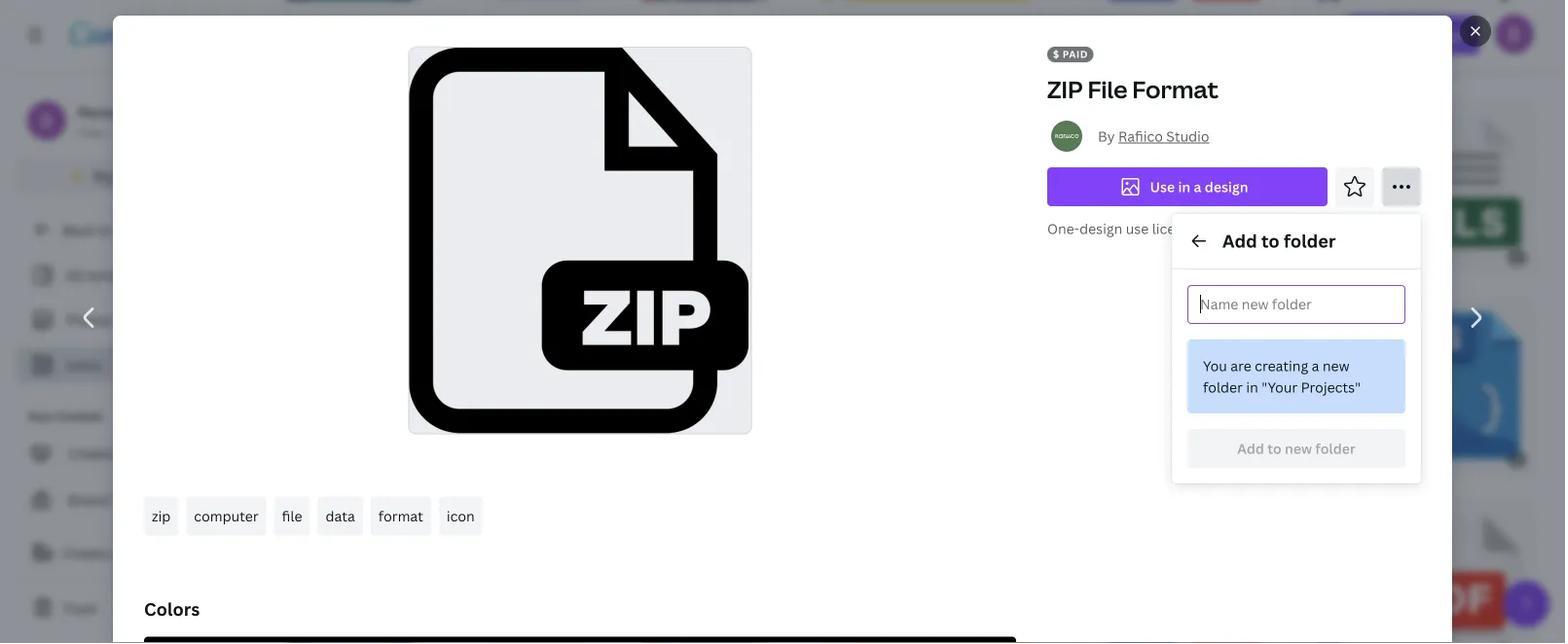 Task type: describe. For each thing, give the bounding box(es) containing it.
creators
[[68, 444, 125, 463]]

spreadsheet file icon image
[[1045, 514, 1164, 644]]

brand templates
[[68, 491, 179, 510]]

add for add to folder
[[1223, 229, 1258, 253]]

$ for folder file yellow document info icon. vector graphic
[[1051, 54, 1058, 67]]

zip
[[152, 507, 171, 526]]

create a team button
[[16, 534, 253, 573]]

in inside button
[[1179, 178, 1191, 196]]

folder file yellow document info icon. vector graphic image
[[824, 0, 1048, 61]]

home
[[114, 221, 153, 239]]

use
[[1126, 220, 1149, 238]]

zip file format
[[1048, 74, 1219, 105]]

format
[[379, 507, 423, 526]]

top level navigation element
[[171, 16, 782, 55]]

content
[[56, 408, 103, 425]]

create
[[62, 544, 106, 562]]

to for new
[[1268, 440, 1282, 458]]

use
[[1150, 178, 1175, 196]]

you inside "link"
[[128, 444, 152, 463]]

rafiico
[[1119, 127, 1163, 146]]

paid
[[1063, 48, 1089, 61]]

zip link
[[144, 497, 178, 536]]

data
[[326, 507, 355, 526]]

brand
[[68, 491, 108, 510]]

icon link
[[439, 497, 483, 536]]

$ for svg file icon
[[1335, 453, 1342, 466]]

photos link
[[27, 302, 241, 339]]

$ for xls file format image
[[1515, 251, 1521, 264]]

"your
[[1262, 378, 1298, 397]]

computer link
[[186, 497, 266, 536]]

projects"
[[1301, 378, 1361, 397]]

css file icon image
[[1392, 312, 1521, 460]]

file
[[1088, 74, 1128, 105]]

1 horizontal spatial a
[[1194, 178, 1202, 196]]

add for add to new folder
[[1238, 440, 1265, 458]]

try canva pro
[[93, 167, 184, 185]]

zip file format image
[[409, 48, 751, 434]]

js file icon image
[[1214, 514, 1344, 644]]

psd file image
[[1032, 312, 1167, 460]]

creators you follow
[[68, 444, 199, 463]]

svg file icon image
[[1218, 312, 1342, 460]]

tga icon image
[[699, 514, 831, 644]]

trash
[[62, 599, 98, 618]]

1 horizontal spatial file folder icon image
[[942, 115, 1119, 258]]

free •
[[78, 124, 111, 140]]

canva
[[117, 167, 158, 185]]

colors
[[144, 598, 200, 622]]

$ for doc file format image
[[587, 54, 594, 67]]

icon
[[447, 507, 475, 526]]

create a team
[[62, 544, 154, 562]]

documents folder icon image
[[288, 514, 476, 644]]

•
[[106, 124, 111, 140]]

design inside button
[[1205, 178, 1249, 196]]

2 horizontal spatial file folder icon image
[[1319, 0, 1514, 61]]

to for folder
[[1262, 229, 1280, 253]]

folder inside button
[[1316, 440, 1356, 458]]

you are creating a new folder in "your projects"
[[1203, 357, 1361, 397]]

$ for isolated piece of paper design image
[[758, 54, 765, 67]]

personal
[[78, 103, 136, 121]]

icons
[[66, 356, 102, 374]]



Task type: locate. For each thing, give the bounding box(es) containing it.
new
[[1323, 357, 1350, 375], [1285, 440, 1313, 458]]

to
[[97, 221, 111, 239], [1262, 229, 1280, 253], [1268, 440, 1282, 458]]

new inside you are creating a new folder in "your projects"
[[1323, 357, 1350, 375]]

1 vertical spatial new
[[1285, 440, 1313, 458]]

$ for psd file image
[[1161, 453, 1168, 466]]

2 vertical spatial folder
[[1316, 440, 1356, 458]]

None search field
[[829, 16, 1215, 55]]

in down are
[[1247, 378, 1259, 397]]

are
[[1231, 357, 1252, 375]]

brand templates link
[[16, 481, 253, 520]]

folder up name new folder text field in the right of the page
[[1284, 229, 1336, 253]]

you inside you are creating a new folder in "your projects"
[[1203, 357, 1228, 375]]

zip
[[1048, 74, 1083, 105]]

a left team
[[109, 544, 117, 562]]

use in a design
[[1150, 178, 1249, 196]]

license
[[1153, 220, 1199, 238]]

1 horizontal spatial in
[[1247, 378, 1259, 397]]

1 vertical spatial you
[[128, 444, 152, 463]]

all templates
[[66, 266, 153, 285]]

add to new folder button
[[1188, 429, 1406, 468]]

folder inside you are creating a new folder in "your projects"
[[1203, 378, 1243, 397]]

your content
[[27, 408, 103, 425]]

add right license
[[1223, 229, 1258, 253]]

$ for the css file icon
[[1515, 453, 1521, 466]]

0 vertical spatial folder
[[1284, 229, 1336, 253]]

you left are
[[1203, 357, 1228, 375]]

all templates link
[[27, 257, 241, 294]]

pdf file icon image
[[1395, 514, 1521, 644]]

0 horizontal spatial design
[[1080, 220, 1123, 238]]

0 horizontal spatial a
[[109, 544, 117, 562]]

$ paid
[[1053, 48, 1089, 61]]

to for home
[[97, 221, 111, 239]]

folder down the projects"
[[1316, 440, 1356, 458]]

2 horizontal spatial a
[[1312, 357, 1320, 375]]

pro
[[161, 167, 184, 185]]

creators you follow link
[[16, 434, 253, 473]]

all
[[66, 266, 83, 285]]

a inside you are creating a new folder in "your projects"
[[1312, 357, 1320, 375]]

1 vertical spatial design
[[1080, 220, 1123, 238]]

add to folder
[[1223, 229, 1336, 253]]

a up the projects"
[[1312, 357, 1320, 375]]

one-
[[1048, 220, 1080, 238]]

to right back
[[97, 221, 111, 239]]

by rafiico studio
[[1098, 127, 1210, 146]]

0 vertical spatial new
[[1323, 357, 1350, 375]]

0 vertical spatial a
[[1194, 178, 1202, 196]]

design
[[1205, 178, 1249, 196], [1080, 220, 1123, 238]]

html file icon image
[[672, 312, 800, 460]]

$ for floppy disk icon
[[414, 54, 420, 67]]

format link
[[371, 497, 431, 536]]

in
[[1179, 178, 1191, 196], [1247, 378, 1259, 397]]

design left use
[[1080, 220, 1123, 238]]

back to home
[[62, 221, 153, 239]]

try canva pro button
[[16, 158, 253, 195]]

new up the projects"
[[1323, 357, 1350, 375]]

$
[[1053, 48, 1060, 61], [414, 54, 420, 67], [587, 54, 594, 67], [758, 54, 765, 67], [1051, 54, 1058, 67], [618, 251, 624, 264], [1515, 251, 1521, 264], [1161, 453, 1168, 466], [1335, 453, 1342, 466], [1515, 453, 1521, 466]]

0 horizontal spatial new
[[1285, 440, 1313, 458]]

back to home link
[[16, 210, 253, 249]]

add to new folder
[[1238, 440, 1356, 458]]

0 vertical spatial you
[[1203, 357, 1228, 375]]

0 vertical spatial add
[[1223, 229, 1258, 253]]

1 vertical spatial a
[[1312, 357, 1320, 375]]

studio
[[1167, 127, 1210, 146]]

Name new folder text field
[[1201, 286, 1367, 323]]

doc file format image
[[470, 0, 594, 61]]

open file icon image
[[682, 115, 878, 258]]

isolated piece of paper design image
[[643, 0, 765, 61]]

0 vertical spatial in
[[1179, 178, 1191, 196]]

a
[[1194, 178, 1202, 196], [1312, 357, 1320, 375], [109, 544, 117, 562]]

1 horizontal spatial design
[[1205, 178, 1249, 196]]

portable document format image
[[531, 514, 650, 644]]

data link
[[318, 497, 363, 536]]

trash link
[[16, 589, 253, 628]]

0 horizontal spatial file folder icon image
[[450, 115, 619, 258]]

format
[[1133, 74, 1219, 105]]

rafiico studio link
[[1119, 127, 1210, 146]]

add
[[1223, 229, 1258, 253], [1238, 440, 1265, 458]]

templates
[[111, 491, 179, 510]]

folder down are
[[1203, 378, 1243, 397]]

file link
[[274, 497, 310, 536]]

photos
[[66, 311, 113, 330]]

by
[[1098, 127, 1115, 146]]

1 vertical spatial in
[[1247, 378, 1259, 397]]

a right the use
[[1194, 178, 1202, 196]]

try
[[93, 167, 114, 185]]

1 vertical spatial folder
[[1203, 378, 1243, 397]]

2 vertical spatial a
[[109, 544, 117, 562]]

design down studio
[[1205, 178, 1249, 196]]

0 horizontal spatial you
[[128, 444, 152, 463]]

one-design use license
[[1048, 220, 1199, 238]]

1 vertical spatial add
[[1238, 440, 1265, 458]]

0 horizontal spatial in
[[1179, 178, 1191, 196]]

computer
[[194, 507, 259, 526]]

you left follow
[[128, 444, 152, 463]]

new down "your
[[1285, 440, 1313, 458]]

folder icon image
[[1181, 115, 1354, 258]]

use in a design button
[[1048, 167, 1328, 206]]

to down "your
[[1268, 440, 1282, 458]]

folder
[[1284, 229, 1336, 253], [1203, 378, 1243, 397], [1316, 440, 1356, 458]]

jpeg icon image
[[880, 514, 997, 644]]

free
[[78, 124, 102, 140]]

xls file format image
[[1409, 115, 1522, 258]]

floppy disk icon image
[[283, 0, 419, 61]]

templates
[[87, 266, 153, 285]]

to inside button
[[1268, 440, 1282, 458]]

new inside button
[[1285, 440, 1313, 458]]

your
[[27, 408, 53, 425]]

follow
[[156, 444, 199, 463]]

creating
[[1255, 357, 1309, 375]]

add down "your
[[1238, 440, 1265, 458]]

0 vertical spatial design
[[1205, 178, 1249, 196]]

1 horizontal spatial new
[[1323, 357, 1350, 375]]

in right the use
[[1179, 178, 1191, 196]]

to up name new folder text field in the right of the page
[[1262, 229, 1280, 253]]

you
[[1203, 357, 1228, 375], [128, 444, 152, 463]]

file
[[282, 507, 302, 526]]

pdf file icon image
[[472, 312, 619, 460]]

binders folder image
[[1110, 0, 1260, 61]]

add inside button
[[1238, 440, 1265, 458]]

indesign icon image
[[283, 312, 418, 460]]

in inside you are creating a new folder in "your projects"
[[1247, 378, 1259, 397]]

file folder icon image
[[1319, 0, 1514, 61], [450, 115, 619, 258], [942, 115, 1119, 258]]

back
[[62, 221, 94, 239]]

team
[[120, 544, 154, 562]]

1 horizontal spatial you
[[1203, 357, 1228, 375]]



Task type: vqa. For each thing, say whether or not it's contained in the screenshot.
the rightmost the LMS
no



